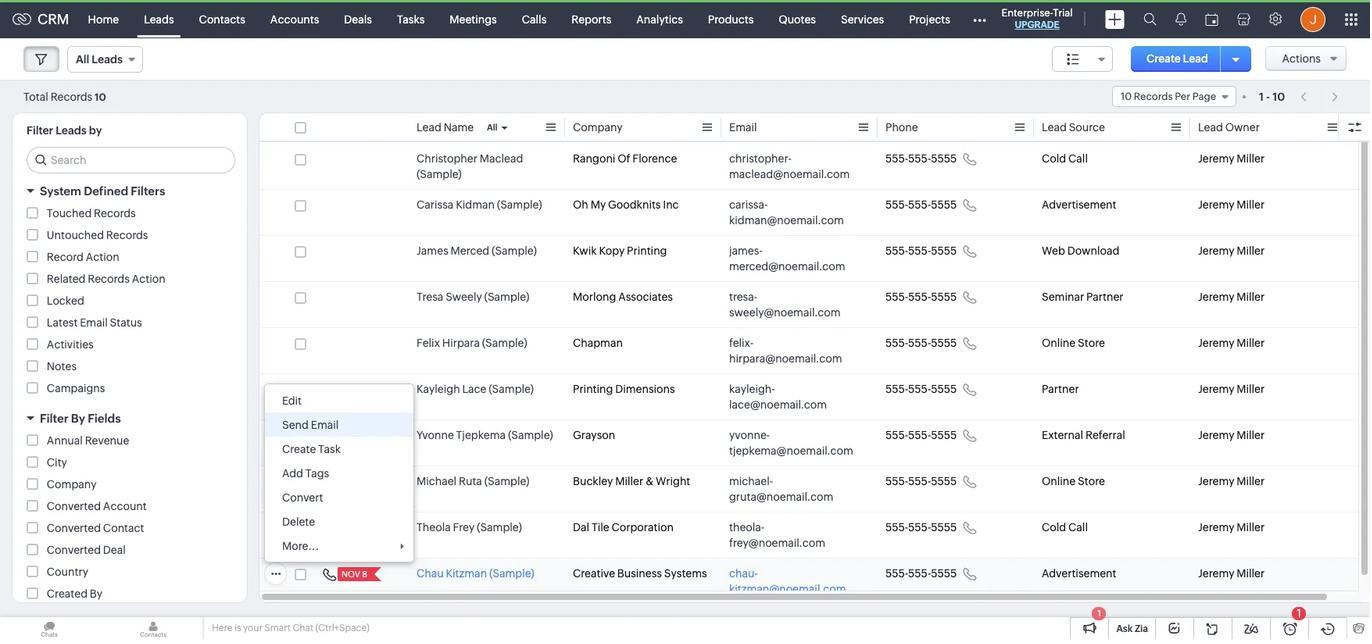 Task type: vqa. For each thing, say whether or not it's contained in the screenshot.
1st Cold Call from the bottom
yes



Task type: locate. For each thing, give the bounding box(es) containing it.
christopher- maclead@noemail.com link
[[729, 151, 854, 182]]

1 555-555-5555 from the top
[[886, 152, 957, 165]]

555-
[[886, 152, 908, 165], [908, 152, 931, 165], [886, 199, 908, 211], [908, 199, 931, 211], [886, 245, 908, 257], [908, 245, 931, 257], [886, 291, 908, 303], [908, 291, 931, 303], [886, 337, 908, 349], [908, 337, 931, 349], [886, 383, 908, 396], [908, 383, 931, 396], [886, 429, 908, 442], [908, 429, 931, 442], [886, 475, 908, 488], [908, 475, 931, 488], [886, 521, 908, 534], [908, 521, 931, 534], [886, 567, 908, 580], [908, 567, 931, 580]]

10 right - at the right top of the page
[[1273, 90, 1285, 103]]

chau-
[[729, 567, 758, 580]]

4 jeremy from the top
[[1198, 291, 1235, 303]]

contact
[[103, 522, 144, 535]]

action up related records action
[[86, 251, 119, 263]]

1 5555 from the top
[[931, 152, 957, 165]]

0 vertical spatial cold
[[1042, 152, 1066, 165]]

leads left by on the top left of the page
[[56, 124, 87, 137]]

2 advertisement from the top
[[1042, 567, 1117, 580]]

7 jeremy miller from the top
[[1198, 429, 1265, 442]]

action up status
[[132, 273, 165, 285]]

9 jeremy from the top
[[1198, 521, 1235, 534]]

lead for lead owner
[[1198, 121, 1223, 134]]

quotes link
[[766, 0, 829, 38]]

online down external
[[1042, 475, 1076, 488]]

0 horizontal spatial by
[[71, 412, 85, 425]]

1 horizontal spatial 10
[[1273, 90, 1285, 103]]

miller
[[1237, 152, 1265, 165], [1237, 199, 1265, 211], [1237, 245, 1265, 257], [1237, 291, 1265, 303], [1237, 337, 1265, 349], [1237, 383, 1265, 396], [1237, 429, 1265, 442], [615, 475, 643, 488], [1237, 475, 1265, 488], [1237, 521, 1265, 534], [1237, 567, 1265, 580]]

1 vertical spatial cold
[[1042, 521, 1066, 534]]

tresa- sweely@noemail.com link
[[729, 289, 854, 320]]

by inside dropdown button
[[71, 412, 85, 425]]

1 vertical spatial call
[[1068, 521, 1088, 534]]

1 cold call from the top
[[1042, 152, 1088, 165]]

5555 for tresa- sweely@noemail.com
[[931, 291, 957, 303]]

9 jeremy miller from the top
[[1198, 521, 1265, 534]]

(sample) down christopher in the top left of the page
[[417, 168, 462, 181]]

business
[[617, 567, 662, 580]]

chapman
[[573, 337, 623, 349]]

inc
[[663, 199, 679, 211]]

yvonne- tjepkema@noemail.com
[[729, 429, 853, 457]]

3 555-555-5555 from the top
[[886, 245, 957, 257]]

10 jeremy miller from the top
[[1198, 567, 1265, 580]]

0 horizontal spatial printing
[[573, 383, 613, 396]]

cold call for theola- frey@noemail.com
[[1042, 521, 1088, 534]]

printing up "grayson"
[[573, 383, 613, 396]]

created by
[[47, 588, 102, 600]]

(sample) for kayleigh lace (sample)
[[489, 383, 534, 396]]

1 jeremy miller from the top
[[1198, 152, 1265, 165]]

advertisement up ask
[[1042, 567, 1117, 580]]

james- merced@noemail.com link
[[729, 243, 854, 274]]

delete
[[282, 516, 315, 528]]

2 cold call from the top
[[1042, 521, 1088, 534]]

10 inside total records 10
[[95, 91, 106, 103]]

1 vertical spatial email
[[80, 317, 108, 329]]

online down the seminar
[[1042, 337, 1076, 349]]

rangoni of florence
[[573, 152, 677, 165]]

1 vertical spatial online store
[[1042, 475, 1105, 488]]

1 call from the top
[[1068, 152, 1088, 165]]

jeremy for theola- frey@noemail.com
[[1198, 521, 1235, 534]]

external referral
[[1042, 429, 1125, 442]]

1 cold from the top
[[1042, 152, 1066, 165]]

related records action
[[47, 273, 165, 285]]

felix- hirpara@noemail.com
[[729, 337, 842, 365]]

carissa kidman (sample) link
[[417, 197, 542, 213]]

1 converted from the top
[[47, 500, 101, 513]]

printing right kopy
[[627, 245, 667, 257]]

(sample) right sweely
[[484, 291, 529, 303]]

6 jeremy from the top
[[1198, 383, 1235, 396]]

leads
[[144, 13, 174, 25], [56, 124, 87, 137]]

1 jeremy from the top
[[1198, 152, 1235, 165]]

0 horizontal spatial create
[[282, 443, 316, 456]]

systems
[[664, 567, 707, 580]]

5555 for kayleigh- lace@noemail.com
[[931, 383, 957, 396]]

2 vertical spatial email
[[311, 419, 339, 431]]

10 for 1 - 10
[[1273, 90, 1285, 103]]

michael ruta (sample) link
[[417, 474, 530, 489]]

system defined filters
[[40, 184, 165, 198]]

online store down seminar partner
[[1042, 337, 1105, 349]]

felix- hirpara@noemail.com link
[[729, 335, 854, 367]]

chau kitzman (sample)
[[417, 567, 534, 580]]

3 converted from the top
[[47, 544, 101, 557]]

create for create task
[[282, 443, 316, 456]]

0 vertical spatial create
[[1147, 52, 1181, 65]]

chau- kitzman@noemail.com
[[729, 567, 846, 596]]

555-555-5555 for felix- hirpara@noemail.com
[[886, 337, 957, 349]]

1 horizontal spatial email
[[311, 419, 339, 431]]

converted up country
[[47, 544, 101, 557]]

0 horizontal spatial action
[[86, 251, 119, 263]]

defined
[[84, 184, 128, 198]]

0 vertical spatial by
[[71, 412, 85, 425]]

1
[[1259, 90, 1264, 103]]

(sample) for michael ruta (sample)
[[484, 475, 530, 488]]

(sample) for chau kitzman (sample)
[[489, 567, 534, 580]]

quotes
[[779, 13, 816, 25]]

chau- kitzman@noemail.com link
[[729, 566, 854, 597]]

1 vertical spatial printing
[[573, 383, 613, 396]]

0 vertical spatial filter
[[27, 124, 53, 137]]

jeremy for felix- hirpara@noemail.com
[[1198, 337, 1235, 349]]

(sample) right 'kitzman'
[[489, 567, 534, 580]]

1 vertical spatial by
[[90, 588, 102, 600]]

2 jeremy miller from the top
[[1198, 199, 1265, 211]]

row group
[[260, 144, 1370, 605]]

jeremy miller for yvonne- tjepkema@noemail.com
[[1198, 429, 1265, 442]]

7 5555 from the top
[[931, 429, 957, 442]]

1 vertical spatial filter
[[40, 412, 68, 425]]

contacts image
[[104, 617, 202, 639]]

seminar partner
[[1042, 291, 1124, 303]]

1 vertical spatial leads
[[56, 124, 87, 137]]

10 up by on the top left of the page
[[95, 91, 106, 103]]

-
[[1266, 90, 1270, 103]]

theola frey (sample)
[[417, 521, 522, 534]]

source
[[1069, 121, 1105, 134]]

1 vertical spatial online
[[1042, 475, 1076, 488]]

christopher maclead (sample)
[[417, 152, 523, 181]]

campaigns
[[47, 382, 105, 395]]

1 vertical spatial store
[[1078, 475, 1105, 488]]

total records 10
[[23, 90, 106, 103]]

email right latest
[[80, 317, 108, 329]]

10
[[1273, 90, 1285, 103], [95, 91, 106, 103]]

7 jeremy from the top
[[1198, 429, 1235, 442]]

2 555-555-5555 from the top
[[886, 199, 957, 211]]

carissa-
[[729, 199, 768, 211]]

jeremy miller for theola- frey@noemail.com
[[1198, 521, 1265, 534]]

9 5555 from the top
[[931, 521, 957, 534]]

3 5555 from the top
[[931, 245, 957, 257]]

2 vertical spatial converted
[[47, 544, 101, 557]]

0 vertical spatial store
[[1078, 337, 1105, 349]]

4 jeremy miller from the top
[[1198, 291, 1265, 303]]

michael ruta (sample)
[[417, 475, 530, 488]]

1 horizontal spatial by
[[90, 588, 102, 600]]

lead left owner
[[1198, 121, 1223, 134]]

store
[[1078, 337, 1105, 349], [1078, 475, 1105, 488]]

(sample) right kidman
[[497, 199, 542, 211]]

crm
[[38, 11, 69, 27]]

filter by fields
[[40, 412, 121, 425]]

advertisement up web download
[[1042, 199, 1117, 211]]

1 vertical spatial cold call
[[1042, 521, 1088, 534]]

(sample) right merced in the top of the page
[[492, 245, 537, 257]]

Search text field
[[27, 148, 234, 173]]

filter down total
[[27, 124, 53, 137]]

0 vertical spatial leads
[[144, 13, 174, 25]]

lead up lead owner
[[1183, 52, 1208, 65]]

0 vertical spatial call
[[1068, 152, 1088, 165]]

0 vertical spatial cold call
[[1042, 152, 1088, 165]]

(sample) right 'tjepkema'
[[508, 429, 553, 442]]

2 jeremy from the top
[[1198, 199, 1235, 211]]

&
[[646, 475, 654, 488]]

yvonne tjepkema (sample)
[[417, 429, 553, 442]]

record
[[47, 251, 83, 263]]

lead left source
[[1042, 121, 1067, 134]]

records down touched records
[[106, 229, 148, 242]]

2 online from the top
[[1042, 475, 1076, 488]]

jeremy miller for christopher- maclead@noemail.com
[[1198, 152, 1265, 165]]

lead inside create lead button
[[1183, 52, 1208, 65]]

edit
[[282, 395, 302, 407]]

city
[[47, 456, 67, 469]]

1 vertical spatial create
[[282, 443, 316, 456]]

create
[[1147, 52, 1181, 65], [282, 443, 316, 456]]

555-555-5555 for carissa- kidman@noemail.com
[[886, 199, 957, 211]]

2 converted from the top
[[47, 522, 101, 535]]

converted up converted deal
[[47, 522, 101, 535]]

1 vertical spatial partner
[[1042, 383, 1079, 396]]

filter inside dropdown button
[[40, 412, 68, 425]]

lead left name
[[417, 121, 442, 134]]

1 vertical spatial converted
[[47, 522, 101, 535]]

records for related
[[88, 273, 130, 285]]

call for christopher- maclead@noemail.com
[[1068, 152, 1088, 165]]

3 jeremy miller from the top
[[1198, 245, 1265, 257]]

records down defined
[[94, 207, 136, 220]]

1 online from the top
[[1042, 337, 1076, 349]]

0 vertical spatial email
[[729, 121, 757, 134]]

kitzman@noemail.com
[[729, 583, 846, 596]]

filter
[[27, 124, 53, 137], [40, 412, 68, 425]]

michael- gruta@noemail.com link
[[729, 474, 854, 505]]

0 horizontal spatial email
[[80, 317, 108, 329]]

printing dimensions
[[573, 383, 675, 396]]

cold for christopher- maclead@noemail.com
[[1042, 152, 1066, 165]]

5 555-555-5555 from the top
[[886, 337, 957, 349]]

5 jeremy miller from the top
[[1198, 337, 1265, 349]]

calls link
[[509, 0, 559, 38]]

(sample) right lace
[[489, 383, 534, 396]]

filter up the annual on the left of page
[[40, 412, 68, 425]]

1 horizontal spatial partner
[[1086, 291, 1124, 303]]

5 5555 from the top
[[931, 337, 957, 349]]

action
[[86, 251, 119, 263], [132, 273, 165, 285]]

4 555-555-5555 from the top
[[886, 291, 957, 303]]

0 vertical spatial company
[[573, 121, 623, 134]]

(sample) right frey
[[477, 521, 522, 534]]

email up task
[[311, 419, 339, 431]]

9 555-555-5555 from the top
[[886, 521, 957, 534]]

(sample) inside "link"
[[492, 245, 537, 257]]

printing
[[627, 245, 667, 257], [573, 383, 613, 396]]

2 call from the top
[[1068, 521, 1088, 534]]

online store down external referral
[[1042, 475, 1105, 488]]

1 - 10
[[1259, 90, 1285, 103]]

name
[[444, 121, 474, 134]]

8 jeremy from the top
[[1198, 475, 1235, 488]]

1 horizontal spatial action
[[132, 273, 165, 285]]

0 vertical spatial converted
[[47, 500, 101, 513]]

5 jeremy from the top
[[1198, 337, 1235, 349]]

3 jeremy from the top
[[1198, 245, 1235, 257]]

call for theola- frey@noemail.com
[[1068, 521, 1088, 534]]

0 horizontal spatial partner
[[1042, 383, 1079, 396]]

6 5555 from the top
[[931, 383, 957, 396]]

6 jeremy miller from the top
[[1198, 383, 1265, 396]]

theola frey (sample) link
[[417, 520, 522, 535]]

create inside button
[[1147, 52, 1181, 65]]

untouched
[[47, 229, 104, 242]]

ruta
[[459, 475, 482, 488]]

products link
[[696, 0, 766, 38]]

leads right home
[[144, 13, 174, 25]]

2 cold from the top
[[1042, 521, 1066, 534]]

7 555-555-5555 from the top
[[886, 429, 957, 442]]

jeremy miller for kayleigh- lace@noemail.com
[[1198, 383, 1265, 396]]

1 vertical spatial advertisement
[[1042, 567, 1117, 580]]

0 horizontal spatial company
[[47, 478, 97, 491]]

jeremy miller for james- merced@noemail.com
[[1198, 245, 1265, 257]]

(sample) right ruta
[[484, 475, 530, 488]]

partner right the seminar
[[1086, 291, 1124, 303]]

by right created
[[90, 588, 102, 600]]

(sample) inside christopher maclead (sample)
[[417, 168, 462, 181]]

0 vertical spatial action
[[86, 251, 119, 263]]

jeremy miller
[[1198, 152, 1265, 165], [1198, 199, 1265, 211], [1198, 245, 1265, 257], [1198, 291, 1265, 303], [1198, 337, 1265, 349], [1198, 383, 1265, 396], [1198, 429, 1265, 442], [1198, 475, 1265, 488], [1198, 521, 1265, 534], [1198, 567, 1265, 580]]

8 555-555-5555 from the top
[[886, 475, 957, 488]]

by up 'annual revenue'
[[71, 412, 85, 425]]

maclead
[[480, 152, 523, 165]]

(sample) right hirpara
[[482, 337, 527, 349]]

partner up external
[[1042, 383, 1079, 396]]

(sample) for theola frey (sample)
[[477, 521, 522, 534]]

kayleigh
[[417, 383, 460, 396]]

0 vertical spatial online
[[1042, 337, 1076, 349]]

(sample) for tresa sweely (sample)
[[484, 291, 529, 303]]

jeremy
[[1198, 152, 1235, 165], [1198, 199, 1235, 211], [1198, 245, 1235, 257], [1198, 291, 1235, 303], [1198, 337, 1235, 349], [1198, 383, 1235, 396], [1198, 429, 1235, 442], [1198, 475, 1235, 488], [1198, 521, 1235, 534], [1198, 567, 1235, 580]]

555-555-5555 for theola- frey@noemail.com
[[886, 521, 957, 534]]

records up the filter leads by
[[51, 90, 92, 103]]

5555 for felix- hirpara@noemail.com
[[931, 337, 957, 349]]

0 horizontal spatial 10
[[95, 91, 106, 103]]

0 vertical spatial online store
[[1042, 337, 1105, 349]]

1 horizontal spatial create
[[1147, 52, 1181, 65]]

navigation
[[1293, 85, 1347, 108]]

0 vertical spatial printing
[[627, 245, 667, 257]]

company down city
[[47, 478, 97, 491]]

jeremy for tresa- sweely@noemail.com
[[1198, 291, 1235, 303]]

records down record action
[[88, 273, 130, 285]]

company up rangoni
[[573, 121, 623, 134]]

4 5555 from the top
[[931, 291, 957, 303]]

1 horizontal spatial leads
[[144, 13, 174, 25]]

records
[[51, 90, 92, 103], [94, 207, 136, 220], [106, 229, 148, 242], [88, 273, 130, 285]]

(sample) for james merced (sample)
[[492, 245, 537, 257]]

download
[[1067, 245, 1120, 257]]

store down seminar partner
[[1078, 337, 1105, 349]]

tresa
[[417, 291, 443, 303]]

christopher-
[[729, 152, 792, 165]]

555-555-5555 for kayleigh- lace@noemail.com
[[886, 383, 957, 396]]

2 horizontal spatial email
[[729, 121, 757, 134]]

0 horizontal spatial leads
[[56, 124, 87, 137]]

8 jeremy miller from the top
[[1198, 475, 1265, 488]]

miller for theola- frey@noemail.com
[[1237, 521, 1265, 534]]

row group containing christopher maclead (sample)
[[260, 144, 1370, 605]]

5555 for theola- frey@noemail.com
[[931, 521, 957, 534]]

8 5555 from the top
[[931, 475, 957, 488]]

0 vertical spatial advertisement
[[1042, 199, 1117, 211]]

chau kitzman (sample) link
[[417, 566, 534, 582]]

email up christopher-
[[729, 121, 757, 134]]

2 5555 from the top
[[931, 199, 957, 211]]

latest email status
[[47, 317, 142, 329]]

grayson
[[573, 429, 615, 442]]

converted up converted contact
[[47, 500, 101, 513]]

touched
[[47, 207, 92, 220]]

deals
[[344, 13, 372, 25]]

555-555-5555 for james- merced@noemail.com
[[886, 245, 957, 257]]

send email
[[282, 419, 339, 431]]

tasks link
[[385, 0, 437, 38]]

store down external referral
[[1078, 475, 1105, 488]]

records for total
[[51, 90, 92, 103]]

6 555-555-5555 from the top
[[886, 383, 957, 396]]



Task type: describe. For each thing, give the bounding box(es) containing it.
send
[[282, 419, 309, 431]]

1 online store from the top
[[1042, 337, 1105, 349]]

1 vertical spatial company
[[47, 478, 97, 491]]

status
[[110, 317, 142, 329]]

james-
[[729, 245, 763, 257]]

create lead button
[[1131, 46, 1224, 72]]

created
[[47, 588, 88, 600]]

lead source
[[1042, 121, 1105, 134]]

kitzman
[[446, 567, 487, 580]]

email for send email
[[311, 419, 339, 431]]

555-555-5555 for yvonne- tjepkema@noemail.com
[[886, 429, 957, 442]]

miller for tresa- sweely@noemail.com
[[1237, 291, 1265, 303]]

0 vertical spatial partner
[[1086, 291, 1124, 303]]

miller for carissa- kidman@noemail.com
[[1237, 199, 1265, 211]]

all
[[487, 123, 498, 132]]

jeremy for james- merced@noemail.com
[[1198, 245, 1235, 257]]

kwik kopy printing
[[573, 245, 667, 257]]

home
[[88, 13, 119, 25]]

tresa sweely (sample)
[[417, 291, 529, 303]]

michael
[[417, 475, 457, 488]]

(sample) for felix hirpara (sample)
[[482, 337, 527, 349]]

1 vertical spatial action
[[132, 273, 165, 285]]

dal
[[573, 521, 589, 534]]

miller for kayleigh- lace@noemail.com
[[1237, 383, 1265, 396]]

smart
[[264, 623, 291, 634]]

rangoni
[[573, 152, 615, 165]]

cold call for christopher- maclead@noemail.com
[[1042, 152, 1088, 165]]

frey
[[453, 521, 475, 534]]

here is your smart chat (ctrl+space)
[[212, 623, 370, 634]]

felix-
[[729, 337, 754, 349]]

tresa- sweely@noemail.com
[[729, 291, 841, 319]]

products
[[708, 13, 754, 25]]

(sample) for yvonne tjepkema (sample)
[[508, 429, 553, 442]]

annual revenue
[[47, 435, 129, 447]]

jeremy for carissa- kidman@noemail.com
[[1198, 199, 1235, 211]]

task
[[318, 443, 341, 456]]

theola- frey@noemail.com link
[[729, 520, 854, 551]]

seminar
[[1042, 291, 1084, 303]]

jeremy miller for felix- hirpara@noemail.com
[[1198, 337, 1265, 349]]

by for created
[[90, 588, 102, 600]]

crm link
[[13, 11, 69, 27]]

account
[[103, 500, 147, 513]]

converted contact
[[47, 522, 144, 535]]

5555 for yvonne- tjepkema@noemail.com
[[931, 429, 957, 442]]

christopher- maclead@noemail.com
[[729, 152, 850, 181]]

tjepkema@noemail.com
[[729, 445, 853, 457]]

more...
[[282, 540, 319, 553]]

lead for lead source
[[1042, 121, 1067, 134]]

converted account
[[47, 500, 147, 513]]

analytics
[[636, 13, 683, 25]]

deals link
[[332, 0, 385, 38]]

latest
[[47, 317, 78, 329]]

home link
[[76, 0, 131, 38]]

by
[[89, 124, 102, 137]]

leads inside leads link
[[144, 13, 174, 25]]

miller for christopher- maclead@noemail.com
[[1237, 152, 1265, 165]]

1 horizontal spatial company
[[573, 121, 623, 134]]

10 jeremy from the top
[[1198, 567, 1235, 580]]

(sample) for christopher maclead (sample)
[[417, 168, 462, 181]]

record action
[[47, 251, 119, 263]]

theola- frey@noemail.com
[[729, 521, 825, 549]]

phone
[[886, 121, 918, 134]]

by for filter
[[71, 412, 85, 425]]

miller for james- merced@noemail.com
[[1237, 245, 1265, 257]]

felix hirpara (sample) link
[[417, 335, 527, 351]]

meetings link
[[437, 0, 509, 38]]

filter for filter leads by
[[27, 124, 53, 137]]

filter leads by
[[27, 124, 102, 137]]

jeremy for yvonne- tjepkema@noemail.com
[[1198, 429, 1235, 442]]

creative business systems
[[573, 567, 707, 580]]

5555 for james- merced@noemail.com
[[931, 245, 957, 257]]

miller for felix- hirpara@noemail.com
[[1237, 337, 1265, 349]]

tresa sweely (sample) link
[[417, 289, 529, 305]]

records for untouched
[[106, 229, 148, 242]]

miller for yvonne- tjepkema@noemail.com
[[1237, 429, 1265, 442]]

morlong associates
[[573, 291, 673, 303]]

reports link
[[559, 0, 624, 38]]

555-555-5555 for tresa- sweely@noemail.com
[[886, 291, 957, 303]]

jeremy for christopher- maclead@noemail.com
[[1198, 152, 1235, 165]]

kayleigh- lace@noemail.com
[[729, 383, 827, 411]]

1 horizontal spatial printing
[[627, 245, 667, 257]]

converted for converted deal
[[47, 544, 101, 557]]

filter for filter by fields
[[40, 412, 68, 425]]

gruta@noemail.com
[[729, 491, 833, 503]]

oh my goodknits inc
[[573, 199, 679, 211]]

cold for theola- frey@noemail.com
[[1042, 521, 1066, 534]]

converted for converted contact
[[47, 522, 101, 535]]

trial
[[1053, 7, 1073, 19]]

chats image
[[0, 617, 98, 639]]

(sample) for carissa kidman (sample)
[[497, 199, 542, 211]]

lead for lead name
[[417, 121, 442, 134]]

555-555-5555 for christopher- maclead@noemail.com
[[886, 152, 957, 165]]

carissa
[[417, 199, 454, 211]]

locked
[[47, 295, 84, 307]]

total
[[23, 90, 48, 103]]

jeremy for kayleigh- lace@noemail.com
[[1198, 383, 1235, 396]]

ask
[[1117, 624, 1133, 635]]

tasks
[[397, 13, 425, 25]]

10 5555 from the top
[[931, 567, 957, 580]]

corporation
[[612, 521, 674, 534]]

yvonne tjepkema (sample) link
[[417, 428, 553, 443]]

activities
[[47, 338, 94, 351]]

felix
[[417, 337, 440, 349]]

theola
[[417, 521, 451, 534]]

add tags
[[282, 467, 329, 480]]

web
[[1042, 245, 1065, 257]]

lace
[[462, 383, 487, 396]]

1 advertisement from the top
[[1042, 199, 1117, 211]]

my
[[591, 199, 606, 211]]

2 store from the top
[[1078, 475, 1105, 488]]

1 store from the top
[[1078, 337, 1105, 349]]

create for create lead
[[1147, 52, 1181, 65]]

michael-
[[729, 475, 773, 488]]

buckley miller & wright
[[573, 475, 690, 488]]

create lead
[[1147, 52, 1208, 65]]

projects link
[[897, 0, 963, 38]]

5555 for carissa- kidman@noemail.com
[[931, 199, 957, 211]]

revenue
[[85, 435, 129, 447]]

accounts link
[[258, 0, 332, 38]]

lead name
[[417, 121, 474, 134]]

enterprise-trial upgrade
[[1002, 7, 1073, 30]]

2 online store from the top
[[1042, 475, 1105, 488]]

carissa kidman (sample)
[[417, 199, 542, 211]]

merced@noemail.com
[[729, 260, 845, 273]]

owner
[[1225, 121, 1260, 134]]

carissa- kidman@noemail.com
[[729, 199, 844, 227]]

records for touched
[[94, 207, 136, 220]]

christopher maclead (sample) link
[[417, 151, 557, 182]]

jeremy miller for carissa- kidman@noemail.com
[[1198, 199, 1265, 211]]

kayleigh-
[[729, 383, 775, 396]]

5555 for christopher- maclead@noemail.com
[[931, 152, 957, 165]]

10 555-555-5555 from the top
[[886, 567, 957, 580]]

10 for total records 10
[[95, 91, 106, 103]]

accounts
[[270, 13, 319, 25]]

converted for converted account
[[47, 500, 101, 513]]

sweely
[[446, 291, 482, 303]]

notes
[[47, 360, 77, 373]]

dal tile corporation
[[573, 521, 674, 534]]

ask zia
[[1117, 624, 1148, 635]]

referral
[[1086, 429, 1125, 442]]

jeremy miller for tresa- sweely@noemail.com
[[1198, 291, 1265, 303]]

james- merced@noemail.com
[[729, 245, 845, 273]]

email for latest email status
[[80, 317, 108, 329]]

converted deal
[[47, 544, 126, 557]]



